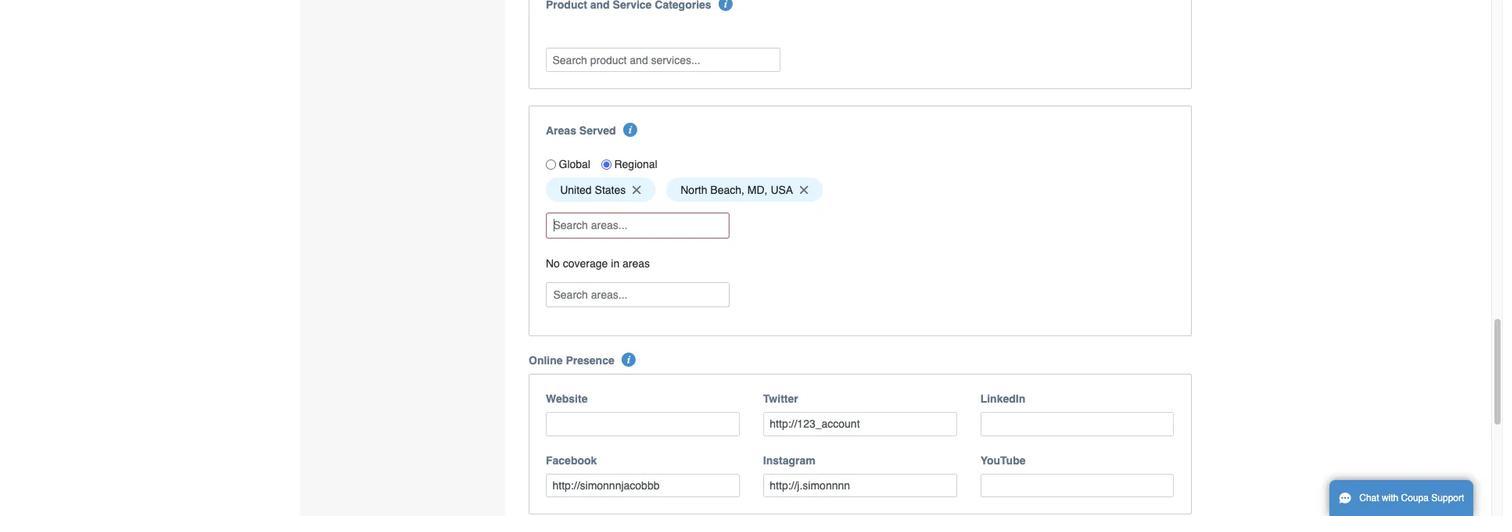 Task type: vqa. For each thing, say whether or not it's contained in the screenshot.
you
no



Task type: locate. For each thing, give the bounding box(es) containing it.
website
[[546, 393, 588, 405]]

0 horizontal spatial additional information image
[[623, 123, 638, 137]]

linkedin
[[981, 393, 1026, 405]]

None radio
[[602, 159, 612, 170]]

united states
[[560, 184, 626, 196]]

united
[[560, 184, 592, 196]]

chat with coupa support
[[1360, 493, 1465, 504]]

regional
[[615, 158, 658, 171]]

Search areas... text field
[[548, 283, 728, 307]]

1 vertical spatial additional information image
[[623, 123, 638, 137]]

chat
[[1360, 493, 1380, 504]]

1 horizontal spatial additional information image
[[719, 0, 733, 11]]

additional information image
[[719, 0, 733, 11], [623, 123, 638, 137]]

global
[[559, 158, 591, 171]]

twitter
[[763, 393, 799, 405]]

additional information image
[[622, 353, 636, 367]]

usa
[[771, 184, 793, 196]]

Search product and services... field
[[546, 48, 781, 72]]

chat with coupa support button
[[1330, 480, 1474, 516]]

areas served
[[546, 124, 616, 137]]

None radio
[[546, 159, 556, 170]]

presence
[[566, 354, 615, 367]]



Task type: describe. For each thing, give the bounding box(es) containing it.
coverage
[[563, 257, 608, 270]]

coupa
[[1402, 493, 1429, 504]]

no coverage in areas
[[546, 257, 650, 270]]

in
[[611, 257, 620, 270]]

with
[[1382, 493, 1399, 504]]

md,
[[748, 184, 768, 196]]

areas
[[623, 257, 650, 270]]

youtube
[[981, 454, 1026, 467]]

selected areas list box
[[541, 174, 1180, 206]]

north
[[681, 184, 708, 196]]

Facebook text field
[[546, 474, 740, 498]]

areas
[[546, 124, 577, 137]]

YouTube text field
[[981, 474, 1175, 498]]

instagram
[[763, 454, 816, 467]]

online presence
[[529, 354, 615, 367]]

Instagram text field
[[763, 474, 957, 498]]

no
[[546, 257, 560, 270]]

states
[[595, 184, 626, 196]]

Search areas... text field
[[548, 214, 728, 238]]

LinkedIn text field
[[981, 412, 1175, 436]]

Website text field
[[546, 412, 740, 436]]

north beach, md, usa option
[[667, 178, 823, 202]]

facebook
[[546, 454, 597, 467]]

beach,
[[711, 184, 745, 196]]

Twitter text field
[[763, 412, 957, 436]]

north beach, md, usa
[[681, 184, 793, 196]]

support
[[1432, 493, 1465, 504]]

served
[[580, 124, 616, 137]]

0 vertical spatial additional information image
[[719, 0, 733, 11]]

online
[[529, 354, 563, 367]]

united states option
[[546, 178, 656, 202]]



